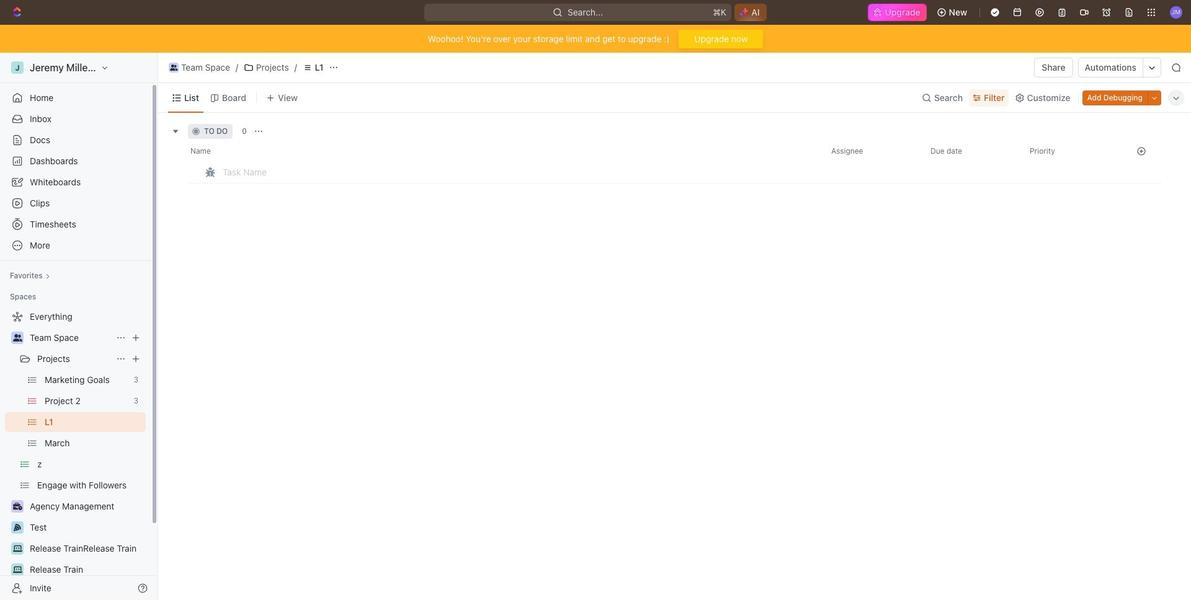 Task type: vqa. For each thing, say whether or not it's contained in the screenshot.
the bottom user group icon
yes



Task type: describe. For each thing, give the bounding box(es) containing it.
tree inside sidebar navigation
[[5, 307, 146, 601]]

sidebar navigation
[[0, 53, 161, 601]]

bug image
[[205, 168, 215, 177]]

Task Name text field
[[223, 162, 585, 182]]

user group image
[[13, 334, 22, 342]]

laptop code image
[[13, 545, 22, 553]]

user group image
[[170, 65, 178, 71]]



Task type: locate. For each thing, give the bounding box(es) containing it.
laptop code image
[[13, 567, 22, 574]]

pizza slice image
[[14, 524, 21, 532]]

business time image
[[13, 503, 22, 511]]

jeremy miller's workspace, , element
[[11, 61, 24, 74]]

tree
[[5, 307, 146, 601]]



